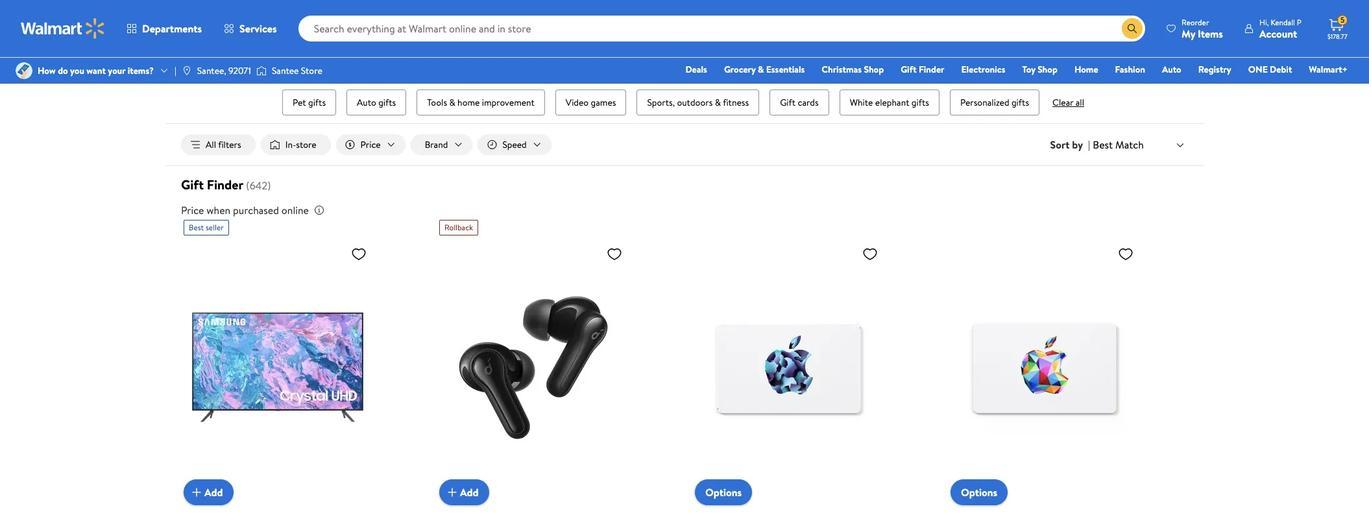 Task type: locate. For each thing, give the bounding box(es) containing it.
filters
[[218, 138, 241, 151]]

fashion
[[695, 60, 725, 73], [1116, 63, 1146, 76]]

add button
[[184, 480, 233, 506], [440, 480, 489, 506]]

best
[[1094, 138, 1114, 152], [189, 222, 204, 233]]

brand button
[[411, 134, 473, 155]]

hi,
[[1260, 17, 1270, 28]]

in-store
[[285, 138, 317, 151]]

1 $25 apple gift card (email delivery) image from the left
[[695, 241, 884, 496]]

1 add to cart image from the left
[[189, 485, 205, 501]]

2 add to favorites list, $25 apple gift card (email delivery) image from the left
[[1119, 246, 1134, 262]]

top
[[244, 60, 258, 73]]

games right 'video'
[[591, 96, 616, 109]]

 image for santee store
[[256, 64, 267, 77]]

white elephant gifts
[[850, 96, 930, 109]]

gift sets list item
[[782, 51, 841, 82]]

1 horizontal spatial add to favorites list, $25 apple gift card (email delivery) image
[[1119, 246, 1134, 262]]

2 $25 apple gift card (email delivery) image from the left
[[951, 241, 1139, 496]]

sets
[[813, 60, 828, 73]]

how do you want your items?
[[38, 64, 154, 77]]

do
[[58, 64, 68, 77]]

deals
[[686, 63, 708, 76]]

toys & games
[[311, 60, 364, 73]]

speed button
[[478, 134, 552, 155]]

& left self-
[[889, 60, 895, 73]]

stuffers
[[431, 60, 462, 73]]

fashion & jewelry list item
[[682, 51, 777, 82]]

0 horizontal spatial $25 apple gift card (email delivery) image
[[695, 241, 884, 496]]

1 horizontal spatial shop
[[1038, 63, 1058, 76]]

&
[[330, 60, 336, 73], [600, 60, 606, 73], [727, 60, 733, 73], [889, 60, 895, 73], [1095, 60, 1101, 73], [758, 63, 765, 76], [450, 96, 456, 109], [715, 96, 721, 109]]

p
[[1298, 17, 1302, 28]]

games
[[339, 60, 364, 73], [591, 96, 616, 109]]

match
[[1116, 138, 1145, 152]]

books, movies & music
[[1037, 60, 1126, 73]]

2 add to cart image from the left
[[445, 485, 460, 501]]

one
[[1249, 63, 1269, 76]]

& inside button
[[450, 96, 456, 109]]

1 horizontal spatial price
[[361, 138, 381, 151]]

home inside button
[[962, 60, 986, 73]]

add to favorites list, $25 apple gift card (email delivery) image for "$25 apple gift card (email delivery)" image corresponding to 2nd options link from right
[[863, 246, 878, 262]]

2 options link from the left
[[951, 480, 1008, 506]]

games right the toys
[[339, 60, 364, 73]]

shop for toy shop
[[1038, 63, 1058, 76]]

finder right self-
[[919, 63, 945, 76]]

1 horizontal spatial home
[[1075, 63, 1099, 76]]

gift cards button
[[770, 90, 830, 116]]

1 vertical spatial games
[[591, 96, 616, 109]]

& right tools
[[450, 96, 456, 109]]

0 vertical spatial |
[[175, 64, 176, 77]]

add to cart image for rollback
[[445, 485, 460, 501]]

care
[[914, 60, 931, 73]]

price inside dropdown button
[[361, 138, 381, 151]]

gifts for auto gifts
[[379, 96, 396, 109]]

gifts
[[513, 60, 531, 73], [647, 60, 664, 73], [988, 60, 1006, 73], [308, 96, 326, 109], [379, 96, 396, 109], [912, 96, 930, 109], [1012, 96, 1030, 109]]

0 horizontal spatial add button
[[184, 480, 233, 506]]

0 vertical spatial finder
[[919, 63, 945, 76]]

1 options link from the left
[[695, 480, 753, 506]]

add to cart image
[[189, 485, 205, 501], [445, 485, 460, 501]]

stocking stuffers list item
[[382, 51, 475, 82]]

you
[[70, 64, 84, 77]]

1 horizontal spatial games
[[591, 96, 616, 109]]

1 horizontal spatial $25 apple gift card (email delivery) image
[[951, 241, 1139, 496]]

add button for best seller
[[184, 480, 233, 506]]

$25 apple gift card (email delivery) image
[[695, 241, 884, 496], [951, 241, 1139, 496]]

auto link
[[1157, 62, 1188, 77]]

add for rollback
[[460, 486, 479, 500]]

& inside button
[[600, 60, 606, 73]]

elephant
[[876, 96, 910, 109]]

& left music at the right top
[[1095, 60, 1101, 73]]

home for home
[[1075, 63, 1099, 76]]

1 horizontal spatial finder
[[919, 63, 945, 76]]

legal information image
[[314, 205, 325, 216]]

sports, outdoors & fitness button
[[637, 90, 760, 116]]

2 options from the left
[[962, 486, 998, 500]]

options link
[[695, 480, 753, 506], [951, 480, 1008, 506]]

online
[[282, 203, 309, 218]]

options
[[706, 486, 742, 500], [962, 486, 998, 500]]

all
[[1076, 96, 1085, 109]]

Search search field
[[298, 16, 1146, 42]]

clear search field text image
[[1107, 23, 1117, 33]]

1 horizontal spatial options link
[[951, 480, 1008, 506]]

christmas shop link
[[816, 62, 890, 77]]

improvement
[[482, 96, 535, 109]]

& for food & beverage gifts
[[600, 60, 606, 73]]

gifts for home gifts
[[988, 60, 1006, 73]]

0 horizontal spatial options link
[[695, 480, 753, 506]]

5 $178.77
[[1328, 14, 1348, 41]]

store
[[296, 138, 317, 151]]

in-store button
[[261, 134, 331, 155]]

0 horizontal spatial best
[[189, 222, 204, 233]]

personalized
[[961, 96, 1010, 109]]

& left jewelry
[[727, 60, 733, 73]]

sports, outdoors & fitness list item
[[635, 87, 762, 118]]

personalized gifts
[[961, 96, 1030, 109]]

0 horizontal spatial fashion
[[695, 60, 725, 73]]

tools
[[427, 96, 447, 109]]

1 vertical spatial auto
[[357, 96, 376, 109]]

auto up price dropdown button in the left of the page
[[357, 96, 376, 109]]

1 horizontal spatial fashion
[[1116, 63, 1146, 76]]

gift inside button
[[781, 96, 796, 109]]

price up best seller
[[181, 203, 204, 218]]

2 shop from the left
[[1038, 63, 1058, 76]]

1 shop from the left
[[864, 63, 884, 76]]

finder for gift finder
[[919, 63, 945, 76]]

1 horizontal spatial add to cart image
[[445, 485, 460, 501]]

best inside best match 'dropdown button'
[[1094, 138, 1114, 152]]

1 vertical spatial |
[[1089, 138, 1091, 152]]

gift sets
[[795, 60, 828, 73]]

1 vertical spatial best
[[189, 222, 204, 233]]

 image
[[256, 64, 267, 77], [182, 66, 192, 76]]

auto gifts list item
[[344, 87, 409, 118]]

0 vertical spatial price
[[361, 138, 381, 151]]

0 horizontal spatial add to favorites list, $25 apple gift card (email delivery) image
[[863, 246, 878, 262]]

& for toys & games
[[330, 60, 336, 73]]

& right the toys
[[330, 60, 336, 73]]

by
[[1073, 138, 1084, 152]]

speed
[[503, 138, 527, 151]]

0 horizontal spatial add
[[205, 486, 223, 500]]

1 add from the left
[[205, 486, 223, 500]]

fitness
[[723, 96, 749, 109]]

0 vertical spatial games
[[339, 60, 364, 73]]

finder up when
[[207, 176, 244, 194]]

1 horizontal spatial add
[[460, 486, 479, 500]]

0 horizontal spatial finder
[[207, 176, 244, 194]]

0 vertical spatial auto
[[1163, 63, 1182, 76]]

white elephant gifts list item
[[837, 87, 943, 118]]

fashion for fashion & jewelry
[[695, 60, 725, 73]]

clear all button
[[1048, 96, 1090, 109]]

santee store
[[272, 64, 323, 77]]

tools & home improvement list item
[[414, 87, 548, 118]]

stocking
[[395, 60, 429, 73]]

best match
[[1094, 138, 1145, 152]]

0 horizontal spatial price
[[181, 203, 204, 218]]

video games
[[566, 96, 616, 109]]

price button
[[336, 134, 406, 155]]

add to favorites list, $25 apple gift card (email delivery) image for "$25 apple gift card (email delivery)" image related to 2nd options link from the left
[[1119, 246, 1134, 262]]

1 add to favorites list, $25 apple gift card (email delivery) image from the left
[[863, 246, 878, 262]]

outdoors
[[677, 96, 713, 109]]

0 horizontal spatial games
[[339, 60, 364, 73]]

0 horizontal spatial shop
[[864, 63, 884, 76]]

1 horizontal spatial |
[[1089, 138, 1091, 152]]

best right by
[[1094, 138, 1114, 152]]

 image
[[16, 62, 32, 79]]

|
[[175, 64, 176, 77], [1089, 138, 1091, 152]]

best left seller
[[189, 222, 204, 233]]

finder
[[919, 63, 945, 76], [207, 176, 244, 194]]

toy shop link
[[1017, 62, 1064, 77]]

sort
[[1051, 138, 1070, 152]]

price down auto gifts list item
[[361, 138, 381, 151]]

1 vertical spatial price
[[181, 203, 204, 218]]

beauty & self-care list item
[[846, 51, 944, 82]]

| right by
[[1089, 138, 1091, 152]]

1 horizontal spatial options
[[962, 486, 998, 500]]

shop for christmas shop
[[864, 63, 884, 76]]

add for best seller
[[205, 486, 223, 500]]

1 add button from the left
[[184, 480, 233, 506]]

fashion inside button
[[695, 60, 725, 73]]

add to cart image for best seller
[[189, 485, 205, 501]]

0 vertical spatial best
[[1094, 138, 1114, 152]]

auto for auto gifts
[[357, 96, 376, 109]]

2 add from the left
[[460, 486, 479, 500]]

gifts inside list item
[[513, 60, 531, 73]]

items?
[[128, 64, 154, 77]]

& right food
[[600, 60, 606, 73]]

$25 apple gift card (email delivery) image for 2nd options link from right
[[695, 241, 884, 496]]

beauty & self-care
[[859, 60, 931, 73]]

5
[[1341, 14, 1346, 25]]

auto right fashion link
[[1163, 63, 1182, 76]]

kendall
[[1272, 17, 1296, 28]]

| right the items?
[[175, 64, 176, 77]]

in-
[[285, 138, 296, 151]]

gift for gift finder
[[901, 63, 917, 76]]

toy shop
[[1023, 63, 1058, 76]]

add to favorites list, $25 apple gift card (email delivery) image
[[863, 246, 878, 262], [1119, 246, 1134, 262]]

1 horizontal spatial  image
[[256, 64, 267, 77]]

auto inside button
[[357, 96, 376, 109]]

& right grocery
[[758, 63, 765, 76]]

search icon image
[[1128, 23, 1138, 34]]

0 horizontal spatial auto
[[357, 96, 376, 109]]

food & beverage gifts button
[[567, 53, 675, 79]]

group
[[212, 51, 1158, 118]]

pet gifts list item
[[280, 87, 339, 118]]

debit
[[1271, 63, 1293, 76]]

santee, 92071
[[197, 64, 251, 77]]

beverage
[[608, 60, 644, 73]]

& for fashion & jewelry
[[727, 60, 733, 73]]

0 horizontal spatial add to cart image
[[189, 485, 205, 501]]

1 vertical spatial finder
[[207, 176, 244, 194]]

clear all
[[1053, 96, 1085, 109]]

0 horizontal spatial home
[[962, 60, 986, 73]]

gift
[[795, 60, 810, 73], [901, 63, 917, 76], [781, 96, 796, 109], [181, 176, 204, 194]]

self-
[[897, 60, 914, 73]]

2 add button from the left
[[440, 480, 489, 506]]

1 horizontal spatial best
[[1094, 138, 1114, 152]]

stocking stuffers
[[395, 60, 462, 73]]

0 horizontal spatial  image
[[182, 66, 192, 76]]

& left fitness
[[715, 96, 721, 109]]

1 horizontal spatial add button
[[440, 480, 489, 506]]

top picks list item
[[231, 51, 293, 82]]

departments button
[[116, 13, 213, 44]]

1 horizontal spatial auto
[[1163, 63, 1182, 76]]

gift inside button
[[795, 60, 810, 73]]

add to favorites list, samsung 43" class cu7000b crystal uhd 4k smart television un43cu7000bxza image
[[351, 246, 367, 262]]

0 horizontal spatial options
[[706, 486, 742, 500]]



Task type: describe. For each thing, give the bounding box(es) containing it.
fashion link
[[1110, 62, 1152, 77]]

sort by |
[[1051, 138, 1091, 152]]

video games button
[[556, 90, 627, 116]]

tech gifts list item
[[480, 51, 560, 82]]

toys & games list item
[[298, 51, 377, 82]]

stocking stuffers button
[[385, 53, 472, 79]]

christmas shop
[[822, 63, 884, 76]]

gift cards
[[781, 96, 819, 109]]

all filters
[[206, 138, 241, 151]]

& for beauty & self-care
[[889, 60, 895, 73]]

gift for gift cards
[[781, 96, 796, 109]]

pet gifts
[[293, 96, 326, 109]]

auto gifts
[[357, 96, 396, 109]]

one debit link
[[1243, 62, 1299, 77]]

top picks
[[244, 60, 280, 73]]

home link
[[1069, 62, 1105, 77]]

& for grocery & essentials
[[758, 63, 765, 76]]

home gifts list item
[[949, 51, 1019, 82]]

all
[[206, 138, 216, 151]]

departments
[[142, 21, 202, 36]]

fashion & jewelry button
[[685, 53, 774, 79]]

video
[[566, 96, 589, 109]]

food & beverage gifts list item
[[565, 51, 677, 82]]

home gifts
[[962, 60, 1006, 73]]

registry link
[[1193, 62, 1238, 77]]

services button
[[213, 13, 288, 44]]

price for price when purchased online
[[181, 203, 204, 218]]

fashion & jewelry
[[695, 60, 764, 73]]

sort and filter section element
[[166, 124, 1204, 166]]

tech gifts button
[[483, 53, 557, 79]]

grocery & essentials link
[[719, 62, 811, 77]]

walmart+
[[1310, 63, 1349, 76]]

jewelry
[[735, 60, 764, 73]]

| inside sort and filter section element
[[1089, 138, 1091, 152]]

reorder my items
[[1182, 17, 1224, 41]]

white
[[850, 96, 874, 109]]

gift for gift finder (642)
[[181, 176, 204, 194]]

best match button
[[1091, 136, 1189, 153]]

clear all list item
[[1048, 87, 1090, 118]]

 image for santee, 92071
[[182, 66, 192, 76]]

add to favorites list, soundcore by anker- life note c earbuds true wireless headphones, 10mm driver, ipx5, 8/32-hour image
[[607, 246, 623, 262]]

Walmart Site-Wide search field
[[298, 16, 1146, 42]]

soundcore by anker- life note c earbuds true wireless headphones, 10mm driver, ipx5, 8/32-hour image
[[440, 241, 628, 496]]

gift cards list item
[[768, 87, 832, 118]]

want
[[87, 64, 106, 77]]

your
[[108, 64, 126, 77]]

books, movies & music list item
[[1024, 51, 1139, 82]]

clear
[[1053, 96, 1074, 109]]

tech
[[493, 60, 511, 73]]

toys & games button
[[301, 53, 374, 79]]

gifts for pet gifts
[[308, 96, 326, 109]]

sports,
[[648, 96, 675, 109]]

all filters button
[[181, 134, 256, 155]]

music
[[1103, 60, 1126, 73]]

best seller
[[189, 222, 224, 233]]

tools & home improvement button
[[417, 90, 545, 116]]

books,
[[1037, 60, 1063, 73]]

white elephant gifts button
[[840, 90, 940, 116]]

personalized gifts list item
[[948, 87, 1043, 118]]

gift sets button
[[784, 53, 839, 79]]

food
[[578, 60, 598, 73]]

fashion for fashion
[[1116, 63, 1146, 76]]

top picks button
[[234, 53, 290, 79]]

santee
[[272, 64, 299, 77]]

movies
[[1065, 60, 1093, 73]]

price for price
[[361, 138, 381, 151]]

best for best match
[[1094, 138, 1114, 152]]

rollback
[[445, 222, 473, 233]]

home for home gifts
[[962, 60, 986, 73]]

finder for gift finder (642)
[[207, 176, 244, 194]]

pet
[[293, 96, 306, 109]]

grocery & essentials
[[725, 63, 805, 76]]

my
[[1182, 26, 1196, 41]]

walmart+ link
[[1304, 62, 1354, 77]]

gifts inside button
[[647, 60, 664, 73]]

add button for rollback
[[440, 480, 489, 506]]

0 horizontal spatial |
[[175, 64, 176, 77]]

& inside "list item"
[[715, 96, 721, 109]]

santee,
[[197, 64, 226, 77]]

food & beverage gifts
[[578, 60, 664, 73]]

group containing top picks
[[212, 51, 1158, 118]]

when
[[207, 203, 231, 218]]

gift finder (642)
[[181, 176, 271, 194]]

video games list item
[[553, 87, 629, 118]]

walmart image
[[21, 18, 105, 39]]

gifts for tech gifts
[[513, 60, 531, 73]]

brand
[[425, 138, 448, 151]]

electronics
[[962, 63, 1006, 76]]

cards
[[798, 96, 819, 109]]

best for best seller
[[189, 222, 204, 233]]

home
[[458, 96, 480, 109]]

price when purchased online
[[181, 203, 309, 218]]

books, movies & music button
[[1027, 53, 1136, 79]]

purchased
[[233, 203, 279, 218]]

samsung 43" class cu7000b crystal uhd 4k smart television un43cu7000bxza image
[[184, 241, 372, 496]]

gift for gift sets
[[795, 60, 810, 73]]

how
[[38, 64, 56, 77]]

seller
[[206, 222, 224, 233]]

gifts for personalized gifts
[[1012, 96, 1030, 109]]

account
[[1260, 26, 1298, 41]]

hi, kendall p account
[[1260, 17, 1302, 41]]

deals link
[[680, 62, 713, 77]]

pet gifts button
[[282, 90, 336, 116]]

gift finder
[[901, 63, 945, 76]]

auto for auto
[[1163, 63, 1182, 76]]

$25 apple gift card (email delivery) image for 2nd options link from the left
[[951, 241, 1139, 496]]

auto gifts button
[[347, 90, 407, 116]]

& for tools & home improvement
[[450, 96, 456, 109]]

picks
[[260, 60, 280, 73]]

1 options from the left
[[706, 486, 742, 500]]

tech gifts
[[493, 60, 531, 73]]

registry
[[1199, 63, 1232, 76]]



Task type: vqa. For each thing, say whether or not it's contained in the screenshot.
left Price
yes



